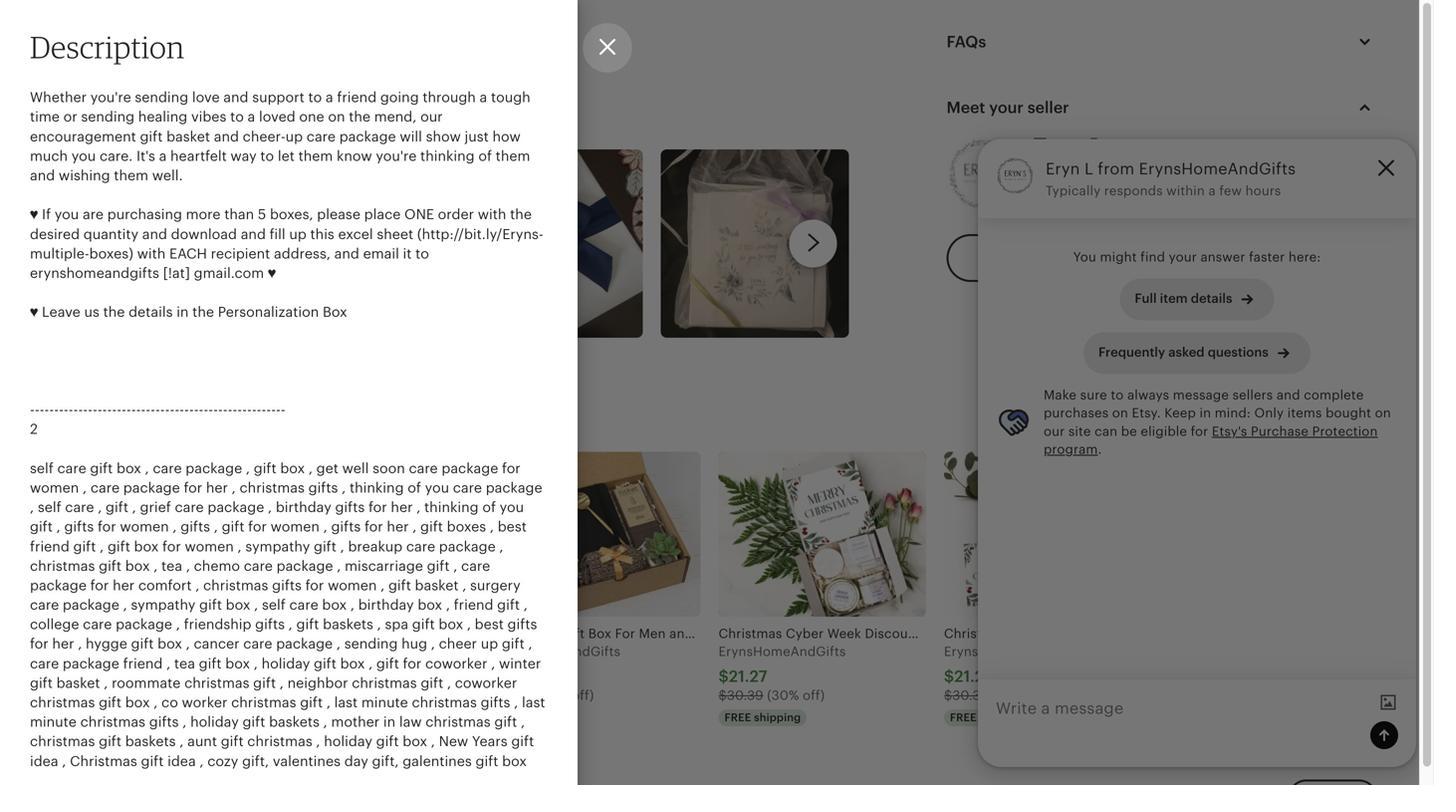 Task type: describe. For each thing, give the bounding box(es) containing it.
2 vertical spatial self
[[262, 597, 286, 613]]

9 - from the left
[[69, 402, 73, 418]]

2 - from the left
[[35, 402, 40, 418]]

box up grief
[[117, 460, 141, 476]]

her left comfort
[[113, 577, 135, 593]]

1 horizontal spatial minute
[[362, 695, 408, 710]]

how
[[493, 128, 521, 144]]

box up cheer
[[439, 616, 463, 632]]

(http://bit.ly/eryns-
[[417, 226, 544, 242]]

29 - from the left
[[165, 402, 170, 418]]

----------------------------------------------------- 2 self care gift box , care package , gift box , get well soon care package for women , care package for her , christmas gifts , thinking of you care package , self care , gift , grief care package , birthday gifts for her , thinking of you gift , gifts for women , gifts , gift for women , gifts for her , gift boxes , best friend gift , gift box for women , sympathy gift , breakup care package , christmas gift box , tea , chemo care package , miscarriage gift , care package for her comfort , christmas gifts for women , gift basket , surgery care package , sympathy gift box , self care box , birthday box , friend gift , college care package , friendship gifts , gift baskets , spa gift box , best gifts for her , hygge gift box , cancer care package , sending hug , cheer up gift , care package friend , tea gift box , holiday gift box , gift for coworker , winter gift basket , roommate christmas gift , neighbor christmas gift , coworker christmas gift box , co worker christmas gift , last minute christmas gifts , last minute christmas gifts , holiday gift baskets , mother in law christmas gift , christmas gift baskets , aunt gift christmas , holiday gift box , new years gift idea , christmas gift idea , cozy gift, valentines day gift, galentines gift box
[[30, 402, 546, 769]]

25 - from the left
[[146, 402, 151, 418]]

shipping for the christmas early bird discount, christmas gift box set, friendship gift, thank you gifts, xmas gifts for friends, thinking of you gift image
[[980, 711, 1027, 724]]

0 horizontal spatial this
[[189, 397, 239, 434]]

sending inside ----------------------------------------------------- 2 self care gift box , care package , gift box , get well soon care package for women , care package for her , christmas gifts , thinking of you care package , self care , gift , grief care package , birthday gifts for her , thinking of you gift , gifts for women , gifts , gift for women , gifts for her , gift boxes , best friend gift , gift box for women , sympathy gift , breakup care package , christmas gift box , tea , chemo care package , miscarriage gift , care package for her comfort , christmas gifts for women , gift basket , surgery care package , sympathy gift box , self care box , birthday box , friend gift , college care package , friendship gifts , gift baskets , spa gift box , best gifts for her , hygge gift box , cancer care package , sending hug , cheer up gift , care package friend , tea gift box , holiday gift box , gift for coworker , winter gift basket , roommate christmas gift , neighbor christmas gift , coworker christmas gift box , co worker christmas gift , last minute christmas gifts , last minute christmas gifts , holiday gift baskets , mother in law christmas gift , christmas gift baskets , aunt gift christmas , holiday gift box , new years gift idea , christmas gift idea , cozy gift, valentines day gift, galentines gift box
[[344, 636, 398, 652]]

39 - from the left
[[213, 402, 218, 418]]

wishing
[[59, 167, 110, 183]]

items inside make sure to always message sellers and complete purchases on etsy. keep in mind: only items bought on our site can be eligible for
[[1288, 406, 1323, 421]]

support
[[252, 89, 305, 105]]

way
[[231, 148, 257, 164]]

women up 'chemo'
[[185, 538, 234, 554]]

her down college
[[52, 636, 74, 652]]

usually
[[1081, 296, 1125, 311]]

erynshomeandgifts $ 36.22 $ 51.75 (30% off) for thank you gift box for men and women, corporate gifting, hygge gift box, employee appreciation gift, birthday gift basket for dad, friend 8 image
[[493, 644, 621, 703]]

15 - from the left
[[97, 402, 102, 418]]

if
[[42, 206, 51, 222]]

[!at]
[[163, 265, 190, 281]]

boxes
[[447, 519, 486, 535]]

1 30.39 from the left
[[51, 688, 87, 703]]

the inside whether you're sending love and support to a friend going through a tough time or sending healing vibes to a loved one on the mend, our encouragement gift basket and cheer-up care package will show just how much you care. it's a heartfelt way to let them know you're thinking of them and wishing them well.
[[349, 109, 371, 125]]

excel
[[338, 226, 373, 242]]

22 - from the left
[[131, 402, 136, 418]]

healing
[[138, 109, 188, 125]]

eryn l from typically responds within a few hours
[[1046, 160, 1282, 198]]

3 30.39 from the left
[[953, 688, 989, 703]]

1 horizontal spatial with
[[478, 206, 507, 222]]

heartfelt
[[170, 148, 227, 164]]

box down the miscarriage
[[322, 597, 347, 613]]

box up neighbor
[[340, 655, 365, 671]]

1 last from the left
[[334, 695, 358, 710]]

19 - from the left
[[117, 402, 122, 418]]

her down soon
[[391, 499, 413, 515]]

42 - from the left
[[228, 402, 233, 418]]

going
[[380, 89, 419, 105]]

all
[[1231, 650, 1248, 665]]

box down 'years'
[[502, 753, 527, 769]]

shipping for 1st christmas cyber week discount, christmas gift box set, friendship gift, thank you gifts, xmas gifts for friends, thinking of you gift image
[[78, 711, 125, 724]]

in inside ----------------------------------------------------- 2 self care gift box , care package , gift box , get well soon care package for women , care package for her , christmas gifts , thinking of you care package , self care , gift , grief care package , birthday gifts for her , thinking of you gift , gifts for women , gifts , gift for women , gifts for her , gift boxes , best friend gift , gift box for women , sympathy gift , breakup care package , christmas gift box , tea , chemo care package , miscarriage gift , care package for her comfort , christmas gifts for women , gift basket , surgery care package , sympathy gift box , self care box , birthday box , friend gift , college care package , friendship gifts , gift baskets , spa gift box , best gifts for her , hygge gift box , cancer care package , sending hug , cheer up gift , care package friend , tea gift box , holiday gift box , gift for coworker , winter gift basket , roommate christmas gift , neighbor christmas gift , coworker christmas gift box , co worker christmas gift , last minute christmas gifts , last minute christmas gifts , holiday gift baskets , mother in law christmas gift , christmas gift baskets , aunt gift christmas , holiday gift box , new years gift idea , christmas gift idea , cozy gift, valentines day gift, galentines gift box
[[384, 714, 396, 730]]

0 vertical spatial birthday
[[276, 499, 332, 515]]

package inside whether you're sending love and support to a friend going through a tough time or sending healing vibes to a loved one on the mend, our encouragement gift basket and cheer-up care package will show just how much you care. it's a heartfelt way to let them know you're thinking of them and wishing them well.
[[340, 128, 396, 144]]

grief
[[140, 499, 171, 515]]

hygge
[[86, 636, 127, 652]]

27 - from the left
[[155, 402, 160, 418]]

the down gmail.com
[[192, 304, 214, 320]]

33 - from the left
[[184, 402, 189, 418]]

items inside the all 370+ items
[[1262, 667, 1294, 680]]

40 - from the left
[[218, 402, 223, 418]]

and down 5
[[241, 226, 266, 242]]

might
[[1101, 250, 1138, 265]]

3 21.27 from the left
[[955, 668, 993, 686]]

1 vertical spatial sending
[[81, 109, 135, 125]]

of inside whether you're sending love and support to a friend going through a tough time or sending healing vibes to a loved one on the mend, our encouragement gift basket and cheer-up care package will show just how much you care. it's a heartfelt way to let them know you're thinking of them and wishing them well.
[[479, 148, 492, 164]]

etsy.
[[1133, 406, 1162, 421]]

0 vertical spatial best
[[498, 519, 527, 535]]

(30% for 1st christmas cyber week discount, christmas gift box set, friendship gift, thank you gifts, xmas gifts for friends, thinking of you gift image
[[91, 688, 123, 703]]

personalization
[[218, 304, 319, 320]]

1
[[99, 35, 105, 50]]

0 vertical spatial holiday
[[262, 655, 310, 671]]

to up one at left
[[308, 89, 322, 105]]

one
[[299, 109, 324, 125]]

0 horizontal spatial in
[[177, 304, 189, 320]]

and down purchasing
[[142, 226, 167, 242]]

51.75 for deluxe holiday gift box, christmas gift idea, warm gift, winter gift box, sending a hug, gift box for women, hygge gift box, new years gifts image
[[276, 688, 307, 703]]

fill
[[270, 226, 286, 242]]

address,
[[274, 245, 331, 261]]

Write a message text field
[[996, 697, 1371, 744]]

45 - from the left
[[242, 402, 247, 418]]

2 vertical spatial thinking
[[425, 499, 479, 515]]

(30% for second christmas cyber week discount, christmas gift box set, friendship gift, thank you gifts, xmas gifts for friends, thinking of you gift image from left
[[767, 688, 800, 703]]

find
[[1141, 250, 1166, 265]]

you inside ♥ if you are purchasing more than 5 boxes, please place one order with the desired quantity and download and fill up this excel sheet (http://bit.ly/eryns- multiple-boxes) with each recipient address, and email it to erynshomeandgifts [!at] gmail.com ​♥
[[55, 206, 79, 222]]

1 off) from the left
[[127, 688, 149, 703]]

of inside eryn l owner of
[[1080, 169, 1092, 184]]

and right love at the left top of the page
[[223, 89, 249, 105]]

box left the get
[[280, 460, 305, 476]]

41 - from the left
[[223, 402, 228, 418]]

to inside ♥ if you are purchasing more than 5 boxes, please place one order with the desired quantity and download and fill up this excel sheet (http://bit.ly/eryns- multiple-boxes) with each recipient address, and email it to erynshomeandgifts [!at] gmail.com ​♥
[[416, 245, 429, 261]]

whether you're sending love and support to a friend going through a tough time or sending healing vibes to a loved one on the mend, our encouragement gift basket and cheer-up care package will show just how much you care. it's a heartfelt way to let them know you're thinking of them and wishing them well.
[[30, 89, 531, 183]]

cheer-
[[243, 128, 286, 144]]

breakup
[[348, 538, 403, 554]]

1 link
[[84, 25, 120, 61]]

comfort
[[138, 577, 192, 593]]

worker
[[182, 695, 228, 710]]

more
[[186, 206, 221, 222]]

just
[[465, 128, 489, 144]]

you up surgery at left
[[500, 499, 524, 515]]

1 christmas cyber week discount, christmas gift box set, friendship gift, thank you gifts, xmas gifts for friends, thinking of you gift image from the left
[[42, 452, 250, 617]]

32 - from the left
[[180, 402, 184, 418]]

her up breakup
[[387, 519, 409, 535]]

and inside make sure to always message sellers and complete purchases on etsy. keep in mind: only items bought on our site can be eligible for
[[1277, 388, 1301, 402]]

1 gift, from the left
[[242, 753, 269, 769]]

1 vertical spatial coworker
[[455, 675, 517, 691]]

in inside make sure to always message sellers and complete purchases on etsy. keep in mind: only items bought on our site can be eligible for
[[1200, 406, 1212, 421]]

roommate
[[112, 675, 181, 691]]

1 vertical spatial basket
[[415, 577, 459, 593]]

item description peek overlay dialog
[[0, 0, 1435, 785]]

eligible
[[1141, 424, 1188, 439]]

2 idea from the left
[[168, 753, 196, 769]]

1 vertical spatial sympathy
[[131, 597, 196, 613]]

23 - from the left
[[136, 402, 141, 418]]

thinking inside whether you're sending love and support to a friend going through a tough time or sending healing vibes to a loved one on the mend, our encouragement gift basket and cheer-up care package will show just how much you care. it's a heartfelt way to let them know you're thinking of them and wishing them well.
[[421, 148, 475, 164]]

aunt
[[187, 734, 217, 750]]

0 vertical spatial sending
[[135, 89, 188, 105]]

let
[[278, 148, 295, 164]]

46 - from the left
[[247, 402, 252, 418]]

cheer
[[439, 636, 477, 652]]

(30% for the christmas early bird discount, christmas gift box set, friendship gift, thank you gifts, xmas gifts for friends, thinking of you gift image
[[993, 688, 1025, 703]]

a right "it's"
[[159, 148, 167, 164]]

keep
[[1165, 406, 1197, 421]]

each
[[169, 245, 207, 261]]

sheet
[[377, 226, 414, 242]]

message
[[1174, 388, 1230, 402]]

10 - from the left
[[73, 402, 78, 418]]

2 vertical spatial baskets
[[125, 734, 176, 750]]

2 horizontal spatial them
[[496, 148, 531, 164]]

5 off) from the left
[[1029, 688, 1051, 703]]

3 - from the left
[[40, 402, 44, 418]]

christmas early bird discount, christmas gift box set, friendship gift, thank you gifts, xmas gifts for friends, thinking of you gift image
[[944, 452, 1152, 617]]

and up way
[[214, 128, 239, 144]]

35 - from the left
[[194, 402, 199, 418]]

make
[[1044, 388, 1077, 402]]

eryn l owner of
[[1034, 132, 1105, 184]]

53 - from the left
[[281, 402, 286, 418]]

24 - from the left
[[141, 402, 146, 418]]

box down grief
[[134, 538, 159, 554]]

college
[[30, 616, 79, 632]]

sellers
[[1233, 388, 1274, 402]]

boxes,
[[270, 206, 313, 222]]

spa
[[385, 616, 409, 632]]

within inside eryn l from typically responds within a few hours
[[1167, 183, 1206, 198]]

faster
[[1250, 250, 1286, 265]]

to right vibes
[[230, 109, 244, 125]]

2 christmas cyber week discount, christmas gift box set, friendship gift, thank you gifts, xmas gifts for friends, thinking of you gift image from the left
[[719, 452, 927, 617]]

shop inside follow shop 'button'
[[1100, 196, 1131, 211]]

13 - from the left
[[88, 402, 93, 418]]

care.
[[100, 148, 133, 164]]

you inside whether you're sending love and support to a friend going through a tough time or sending healing vibes to a loved one on the mend, our encouragement gift basket and cheer-up care package will show just how much you care. it's a heartfelt way to let them know you're thinking of them and wishing them well.
[[72, 148, 96, 164]]

box up friendship
[[226, 597, 251, 613]]

21 - from the left
[[126, 402, 131, 418]]

4 off) from the left
[[803, 688, 825, 703]]

your
[[1169, 250, 1198, 265]]

desired
[[30, 226, 80, 242]]

18 - from the left
[[112, 402, 117, 418]]

1 horizontal spatial few
[[1244, 296, 1267, 311]]

1 vertical spatial with
[[137, 245, 166, 261]]

♥ for ♥ leave us the details in the personalization box
[[30, 304, 38, 320]]

3 erynshomeandgifts from the left
[[493, 644, 621, 659]]

2 free from the left
[[725, 711, 752, 724]]

1 vertical spatial tea
[[174, 655, 195, 671]]

11 - from the left
[[78, 402, 83, 418]]

1 horizontal spatial on
[[1113, 406, 1129, 421]]

photos
[[42, 109, 96, 127]]

48 - from the left
[[257, 402, 262, 418]]

women down the miscarriage
[[328, 577, 377, 593]]

follow shop
[[1057, 196, 1131, 211]]

get
[[317, 460, 339, 476]]

law
[[399, 714, 422, 730]]

hug
[[402, 636, 428, 652]]

seller
[[1044, 296, 1078, 311]]

2 21.27 from the left
[[729, 668, 768, 686]]

2 (30% from the left
[[311, 688, 343, 703]]

soon
[[373, 460, 405, 476]]

2 30.39 from the left
[[727, 688, 764, 703]]

responds inside eryn l from typically responds within a few hours
[[1105, 183, 1163, 198]]

36.22 for thank you gift box for men and women, corporate gifting, hygge gift box, employee appreciation gift, birthday gift basket for dad, friend 8 image
[[504, 668, 547, 686]]

than
[[224, 206, 254, 222]]

14 - from the left
[[93, 402, 97, 418]]

quantity
[[83, 226, 139, 242]]

all 370+ items
[[1231, 650, 1294, 680]]

37 - from the left
[[204, 402, 208, 418]]

leave
[[42, 304, 81, 320]]

box down roommate
[[125, 695, 150, 710]]

you might find your answer faster here:
[[1074, 250, 1322, 265]]

2 inside ----------------------------------------------------- 2 self care gift box , care package , gift box , get well soon care package for women , care package for her , christmas gifts , thinking of you care package , self care , gift , grief care package , birthday gifts for her , thinking of you gift , gifts for women , gifts , gift for women , gifts for her , gift boxes , best friend gift , gift box for women , sympathy gift , breakup care package , christmas gift box , tea , chemo care package , miscarriage gift , care package for her comfort , christmas gifts for women , gift basket , surgery care package , sympathy gift box , self care box , birthday box , friend gift , college care package , friendship gifts , gift baskets , spa gift box , best gifts for her , hygge gift box , cancer care package , sending hug , cheer up gift , care package friend , tea gift box , holiday gift box , gift for coworker , winter gift basket , roommate christmas gift , neighbor christmas gift , coworker christmas gift box , co worker christmas gift , last minute christmas gifts , last minute christmas gifts , holiday gift baskets , mother in law christmas gift , christmas gift baskets , aunt gift christmas , holiday gift box , new years gift idea , christmas gift idea , cozy gift, valentines day gift, galentines gift box
[[30, 421, 38, 437]]

friendship
[[184, 616, 252, 632]]

♥ for ♥ if you are purchasing more than 5 boxes, please place one order with the desired quantity and download and fill up this excel sheet (http://bit.ly/eryns- multiple-boxes) with each recipient address, and email it to erynshomeandgifts [!at] gmail.com ​♥
[[30, 206, 38, 222]]

1 idea from the left
[[30, 753, 58, 769]]

sure
[[1081, 388, 1108, 402]]

more
[[42, 397, 112, 434]]

christmas
[[70, 753, 137, 769]]

from for photos from reviews
[[100, 109, 137, 127]]

love
[[192, 89, 220, 105]]

erynshomeandgifts for the christmas early bird discount, christmas gift box set, friendship gift, thank you gifts, xmas gifts for friends, thinking of you gift image
[[944, 644, 1072, 659]]

friend down surgery at left
[[454, 597, 494, 613]]

​♥
[[268, 265, 276, 281]]

loved
[[259, 109, 296, 125]]

1 vertical spatial you're
[[376, 148, 417, 164]]

typically
[[1046, 183, 1101, 198]]

day
[[345, 753, 368, 769]]

0 horizontal spatial you're
[[90, 89, 131, 105]]

galentines
[[403, 753, 472, 769]]

answer
[[1201, 250, 1246, 265]]

from inside eryn l from typically responds within a few hours
[[1098, 160, 1135, 178]]

follow
[[1057, 196, 1097, 211]]

chemo
[[194, 558, 240, 574]]

only
[[1255, 406, 1285, 421]]

2 horizontal spatial on
[[1376, 406, 1392, 421]]

to left let
[[260, 148, 274, 164]]

erynshomeandgifts $ 21.27 $ 30.39 (30% off) free shipping for 1st christmas cyber week discount, christmas gift box set, friendship gift, thank you gifts, xmas gifts for friends, thinking of you gift image
[[42, 644, 170, 724]]



Task type: locate. For each thing, give the bounding box(es) containing it.
eryn l image
[[947, 137, 1022, 212]]

7 - from the left
[[59, 402, 64, 418]]

gmail.com
[[194, 265, 264, 281]]

0 vertical spatial from
[[100, 109, 137, 127]]

0 horizontal spatial 51.75
[[276, 688, 307, 703]]

eryn up typically
[[1046, 160, 1081, 178]]

to
[[308, 89, 322, 105], [230, 109, 244, 125], [260, 148, 274, 164], [416, 245, 429, 261], [1111, 388, 1124, 402]]

baskets left spa
[[323, 616, 374, 632]]

box up hug
[[418, 597, 443, 613]]

28 - from the left
[[160, 402, 165, 418]]

1 vertical spatial minute
[[30, 714, 77, 730]]

2 vertical spatial in
[[384, 714, 396, 730]]

2 vertical spatial from
[[118, 397, 183, 434]]

l inside eryn l from typically responds within a few hours
[[1085, 160, 1094, 178]]

women down grief
[[120, 519, 169, 535]]

♥ if you are purchasing more than 5 boxes, please place one order with the desired quantity and download and fill up this excel sheet (http://bit.ly/eryns- multiple-boxes) with each recipient address, and email it to erynshomeandgifts [!at] gmail.com ​♥
[[30, 206, 544, 281]]

eryn for eryn l owner of
[[1034, 132, 1086, 161]]

years
[[472, 734, 508, 750]]

few inside eryn l from typically responds within a few hours
[[1220, 183, 1243, 198]]

protection
[[1313, 424, 1379, 439]]

our inside make sure to always message sellers and complete purchases on etsy. keep in mind: only items bought on our site can be eligible for
[[1044, 424, 1066, 439]]

5 erynshomeandgifts from the left
[[944, 644, 1072, 659]]

1 vertical spatial ♥
[[30, 304, 38, 320]]

2 last from the left
[[522, 695, 546, 710]]

l for eryn l from typically responds within a few hours
[[1085, 160, 1094, 178]]

please
[[317, 206, 361, 222]]

3 (30% from the left
[[536, 688, 569, 703]]

baskets down co on the left bottom of the page
[[125, 734, 176, 750]]

gift inside whether you're sending love and support to a friend going through a tough time or sending healing vibes to a loved one on the mend, our encouragement gift basket and cheer-up care package will show just how much you care. it's a heartfelt way to let them know you're thinking of them and wishing them well.
[[140, 128, 163, 144]]

best
[[498, 519, 527, 535], [475, 616, 504, 632]]

50 - from the left
[[266, 402, 271, 418]]

erynshomeandgifts $ 21.27 $ 30.39 (30% off) free shipping for the christmas early bird discount, christmas gift box set, friendship gift, thank you gifts, xmas gifts for friends, thinking of you gift image
[[944, 644, 1072, 724]]

8 - from the left
[[64, 402, 69, 418]]

tough
[[491, 89, 531, 105]]

0 horizontal spatial gift,
[[242, 753, 269, 769]]

etsy's purchase protection program link
[[1044, 424, 1379, 457]]

2 horizontal spatial in
[[1200, 406, 1212, 421]]

on up be
[[1113, 406, 1129, 421]]

0 vertical spatial sympathy
[[245, 538, 310, 554]]

0 vertical spatial this
[[310, 226, 335, 242]]

order
[[438, 206, 474, 222]]

details
[[129, 304, 173, 320]]

44 - from the left
[[237, 402, 242, 418]]

and down much
[[30, 167, 55, 183]]

last
[[334, 695, 358, 710], [522, 695, 546, 710]]

multiple-
[[30, 245, 89, 261]]

0 horizontal spatial erynshomeandgifts $ 21.27 $ 30.39 (30% off) free shipping
[[42, 644, 170, 724]]

1 horizontal spatial 36.22
[[504, 668, 547, 686]]

you up boxes
[[425, 480, 449, 496]]

erynshomeandgifts for second christmas cyber week discount, christmas gift box set, friendship gift, thank you gifts, xmas gifts for friends, thinking of you gift image from left
[[719, 644, 846, 659]]

deluxe holiday gift box, christmas gift idea, warm gift, winter gift box, sending a hug, gift box for women, hygge gift box, new years gifts image
[[268, 452, 475, 617]]

and down excel
[[334, 245, 360, 261]]

16 - from the left
[[102, 402, 107, 418]]

51 - from the left
[[271, 402, 276, 418]]

0 horizontal spatial holiday
[[190, 714, 239, 730]]

basket down the miscarriage
[[415, 577, 459, 593]]

holiday
[[262, 655, 310, 671], [190, 714, 239, 730], [324, 734, 373, 750]]

1 erynshomeandgifts from the left
[[42, 644, 170, 659]]

care inside whether you're sending love and support to a friend going through a tough time or sending healing vibes to a loved one on the mend, our encouragement gift basket and cheer-up care package will show just how much you care. it's a heartfelt way to let them know you're thinking of them and wishing them well.
[[307, 128, 336, 144]]

box up comfort
[[125, 558, 150, 574]]

1 vertical spatial items
[[1262, 667, 1294, 680]]

2 vertical spatial basket
[[56, 675, 100, 691]]

friend left "going"
[[337, 89, 377, 105]]

friend
[[337, 89, 377, 105], [30, 538, 70, 554], [454, 597, 494, 613], [123, 655, 163, 671]]

it
[[403, 245, 412, 261]]

2 horizontal spatial free
[[950, 711, 977, 724]]

from for more from this shop
[[118, 397, 183, 434]]

for inside make sure to always message sellers and complete purchases on etsy. keep in mind: only items bought on our site can be eligible for
[[1191, 424, 1209, 439]]

43 - from the left
[[233, 402, 237, 418]]

always
[[1128, 388, 1170, 402]]

gift
[[140, 128, 163, 144], [90, 460, 113, 476], [254, 460, 277, 476], [106, 499, 129, 515], [30, 519, 53, 535], [222, 519, 245, 535], [421, 519, 443, 535], [73, 538, 96, 554], [108, 538, 130, 554], [314, 538, 337, 554], [99, 558, 122, 574], [427, 558, 450, 574], [389, 577, 411, 593], [199, 597, 222, 613], [497, 597, 520, 613], [296, 616, 319, 632], [412, 616, 435, 632], [131, 636, 154, 652], [502, 636, 525, 652], [199, 655, 222, 671], [314, 655, 337, 671], [377, 655, 399, 671], [30, 675, 53, 691], [253, 675, 276, 691], [421, 675, 444, 691], [99, 695, 122, 710], [300, 695, 323, 710], [243, 714, 265, 730], [495, 714, 517, 730], [99, 734, 122, 750], [221, 734, 244, 750], [376, 734, 399, 750], [512, 734, 534, 750], [141, 753, 164, 769], [476, 753, 499, 769]]

box
[[117, 460, 141, 476], [280, 460, 305, 476], [134, 538, 159, 554], [125, 558, 150, 574], [226, 597, 251, 613], [322, 597, 347, 613], [418, 597, 443, 613], [439, 616, 463, 632], [158, 636, 182, 652], [225, 655, 250, 671], [340, 655, 365, 671], [125, 695, 150, 710], [403, 734, 428, 750], [502, 753, 527, 769]]

this
[[310, 226, 335, 242], [189, 397, 239, 434]]

4 (30% from the left
[[767, 688, 800, 703]]

0 vertical spatial self
[[30, 460, 54, 476]]

erynshomeandgifts for 1st christmas cyber week discount, christmas gift box set, friendship gift, thank you gifts, xmas gifts for friends, thinking of you gift image
[[42, 644, 170, 659]]

30.39
[[51, 688, 87, 703], [727, 688, 764, 703], [953, 688, 989, 703]]

best right boxes
[[498, 519, 527, 535]]

the left mend,
[[349, 109, 371, 125]]

women
[[30, 480, 79, 496], [120, 519, 169, 535], [271, 519, 320, 535], [185, 538, 234, 554], [328, 577, 377, 593]]

a inside eryn l from typically responds within a few hours
[[1209, 183, 1217, 198]]

1 horizontal spatial shipping
[[754, 711, 801, 724]]

owner
[[1034, 169, 1076, 184]]

2 vertical spatial holiday
[[324, 734, 373, 750]]

0 horizontal spatial minute
[[30, 714, 77, 730]]

neighbor
[[288, 675, 348, 691]]

see more listings in the all section image
[[1171, 640, 1222, 691]]

1 ♥ from the top
[[30, 206, 38, 222]]

responds right follow
[[1105, 183, 1163, 198]]

thinking up boxes
[[425, 499, 479, 515]]

,
[[145, 460, 149, 476], [246, 460, 250, 476], [309, 460, 313, 476], [83, 480, 87, 496], [232, 480, 236, 496], [342, 480, 346, 496], [30, 499, 34, 515], [98, 499, 102, 515], [132, 499, 136, 515], [268, 499, 272, 515], [417, 499, 421, 515], [56, 519, 61, 535], [173, 519, 177, 535], [214, 519, 218, 535], [324, 519, 328, 535], [413, 519, 417, 535], [490, 519, 494, 535], [100, 538, 104, 554], [238, 538, 242, 554], [340, 538, 345, 554], [500, 538, 504, 554], [154, 558, 158, 574], [186, 558, 190, 574], [337, 558, 341, 574], [454, 558, 458, 574], [195, 577, 200, 593], [381, 577, 385, 593], [463, 577, 467, 593], [123, 597, 127, 613], [254, 597, 258, 613], [351, 597, 355, 613], [446, 597, 450, 613], [524, 597, 528, 613], [176, 616, 180, 632], [289, 616, 293, 632], [377, 616, 381, 632], [467, 616, 471, 632], [78, 636, 82, 652], [186, 636, 190, 652], [337, 636, 341, 652], [431, 636, 435, 652], [529, 636, 533, 652], [166, 655, 171, 671], [254, 655, 258, 671], [369, 655, 373, 671], [491, 655, 496, 671], [104, 675, 108, 691], [280, 675, 284, 691], [447, 675, 451, 691], [154, 695, 158, 710], [327, 695, 331, 710], [514, 695, 518, 710], [183, 714, 187, 730], [323, 714, 328, 730], [521, 714, 525, 730], [180, 734, 184, 750], [316, 734, 320, 750], [431, 734, 435, 750], [62, 753, 66, 769], [200, 753, 204, 769]]

friend inside whether you're sending love and support to a friend going through a tough time or sending healing vibes to a loved one on the mend, our encouragement gift basket and cheer-up care package will show just how much you care. it's a heartfelt way to let them know you're thinking of them and wishing them well.
[[337, 89, 377, 105]]

20 - from the left
[[122, 402, 126, 418]]

from right the more
[[118, 397, 183, 434]]

up inside ♥ if you are purchasing more than 5 boxes, please place one order with the desired quantity and download and fill up this excel sheet (http://bit.ly/eryns- multiple-boxes) with each recipient address, and email it to erynshomeandgifts [!at] gmail.com ​♥
[[289, 226, 307, 242]]

0 vertical spatial responds
[[1105, 183, 1163, 198]]

friend up college
[[30, 538, 70, 554]]

the inside ♥ if you are purchasing more than 5 boxes, please place one order with the desired quantity and download and fill up this excel sheet (http://bit.ly/eryns- multiple-boxes) with each recipient address, and email it to erynshomeandgifts [!at] gmail.com ​♥
[[510, 206, 532, 222]]

0 horizontal spatial baskets
[[125, 734, 176, 750]]

5 - from the left
[[49, 402, 54, 418]]

1 51.75 from the left
[[276, 688, 307, 703]]

to right sure
[[1111, 388, 1124, 402]]

1 shipping from the left
[[78, 711, 125, 724]]

purchase
[[1252, 424, 1309, 439]]

sympathy down comfort
[[131, 597, 196, 613]]

will
[[400, 128, 422, 144]]

women down the more
[[30, 480, 79, 496]]

1 horizontal spatial basket
[[167, 128, 210, 144]]

51.75 for thank you gift box for men and women, corporate gifting, hygge gift box, employee appreciation gift, birthday gift basket for dad, friend 8 image
[[502, 688, 533, 703]]

2 erynshomeandgifts $ 21.27 $ 30.39 (30% off) free shipping from the left
[[719, 644, 846, 724]]

0 horizontal spatial 30.39
[[51, 688, 87, 703]]

a right support
[[326, 89, 333, 105]]

0 vertical spatial up
[[286, 128, 303, 144]]

idea down aunt
[[168, 753, 196, 769]]

erynshomeandgifts $ 36.22 $ 51.75 (30% off) for deluxe holiday gift box, christmas gift idea, warm gift, winter gift box, sending a hug, gift box for women, hygge gift box, new years gifts image
[[268, 644, 395, 703]]

to inside make sure to always message sellers and complete purchases on etsy. keep in mind: only items bought on our site can be eligible for
[[1111, 388, 1124, 402]]

2 36.22 from the left
[[504, 668, 547, 686]]

minute up law
[[362, 695, 408, 710]]

this seller usually responds within a few hours.
[[1014, 296, 1310, 311]]

0 horizontal spatial them
[[114, 167, 148, 183]]

our up "program"
[[1044, 424, 1066, 439]]

site
[[1069, 424, 1092, 439]]

47 - from the left
[[252, 402, 257, 418]]

1 horizontal spatial you're
[[376, 148, 417, 164]]

basket
[[167, 128, 210, 144], [415, 577, 459, 593], [56, 675, 100, 691]]

1 vertical spatial birthday
[[358, 597, 414, 613]]

1 vertical spatial shop
[[246, 397, 312, 434]]

encouragement
[[30, 128, 136, 144]]

you're down the will
[[376, 148, 417, 164]]

1 erynshomeandgifts $ 21.27 $ 30.39 (30% off) free shipping from the left
[[42, 644, 170, 724]]

you're up photos from reviews
[[90, 89, 131, 105]]

a left hours
[[1209, 183, 1217, 198]]

them down "it's"
[[114, 167, 148, 183]]

0 vertical spatial thinking
[[421, 148, 475, 164]]

baskets
[[323, 616, 374, 632], [269, 714, 320, 730], [125, 734, 176, 750]]

0 vertical spatial shop
[[1100, 196, 1131, 211]]

1 vertical spatial thinking
[[350, 480, 404, 496]]

miscarriage
[[345, 558, 423, 574]]

hours.
[[1270, 296, 1310, 311]]

are
[[83, 206, 104, 222]]

1 horizontal spatial holiday
[[262, 655, 310, 671]]

36 - from the left
[[199, 402, 204, 418]]

0 horizontal spatial with
[[137, 245, 166, 261]]

eryn inside eryn l owner of
[[1034, 132, 1086, 161]]

(30%
[[91, 688, 123, 703], [311, 688, 343, 703], [536, 688, 569, 703], [767, 688, 800, 703], [993, 688, 1025, 703]]

erynshomeandgifts image
[[996, 157, 1034, 195]]

36.22 up 'valentines'
[[278, 668, 322, 686]]

sending up encouragement
[[81, 109, 135, 125]]

responds down find
[[1129, 296, 1188, 311]]

26 - from the left
[[151, 402, 155, 418]]

well
[[342, 460, 369, 476]]

them down how
[[496, 148, 531, 164]]

a left tough
[[480, 89, 488, 105]]

0 vertical spatial within
[[1167, 183, 1206, 198]]

5 (30% from the left
[[993, 688, 1025, 703]]

2 shipping from the left
[[754, 711, 801, 724]]

cozy
[[208, 753, 239, 769]]

l inside eryn l owner of
[[1091, 132, 1105, 161]]

1 vertical spatial responds
[[1129, 296, 1188, 311]]

co
[[161, 695, 178, 710]]

you
[[1074, 250, 1097, 265]]

tea up comfort
[[161, 558, 182, 574]]

our inside whether you're sending love and support to a friend going through a tough time or sending healing vibes to a loved one on the mend, our encouragement gift basket and cheer-up care package will show just how much you care. it's a heartfelt way to let them know you're thinking of them and wishing them well.
[[421, 109, 443, 125]]

minute
[[362, 695, 408, 710], [30, 714, 77, 730]]

0 horizontal spatial shop
[[246, 397, 312, 434]]

1 (30% from the left
[[91, 688, 123, 703]]

from up follow shop
[[1098, 160, 1135, 178]]

us
[[84, 304, 100, 320]]

recipient
[[211, 245, 270, 261]]

370+
[[1231, 667, 1259, 680]]

1 horizontal spatial 2
[[140, 35, 148, 50]]

1 vertical spatial from
[[1098, 160, 1135, 178]]

you right if
[[55, 206, 79, 222]]

l for eryn l owner of
[[1091, 132, 1105, 161]]

up up let
[[286, 128, 303, 144]]

in right details
[[177, 304, 189, 320]]

0 vertical spatial ♥
[[30, 206, 38, 222]]

you down encouragement
[[72, 148, 96, 164]]

1 horizontal spatial shop
[[1100, 196, 1131, 211]]

1 vertical spatial our
[[1044, 424, 1066, 439]]

2 horizontal spatial 30.39
[[953, 688, 989, 703]]

from up care.
[[100, 109, 137, 127]]

email
[[363, 245, 399, 261]]

idea left the christmas
[[30, 753, 58, 769]]

17 - from the left
[[107, 402, 112, 418]]

box
[[323, 304, 347, 320]]

1 vertical spatial up
[[289, 226, 307, 242]]

0 horizontal spatial sympathy
[[131, 597, 196, 613]]

0 horizontal spatial last
[[334, 695, 358, 710]]

52 - from the left
[[276, 402, 281, 418]]

12 - from the left
[[83, 402, 88, 418]]

complete
[[1305, 388, 1365, 402]]

thank you gift box for men and women, corporate gifting, hygge gift box, employee appreciation gift, birthday gift basket for dad, friend 8 image
[[493, 452, 701, 617]]

2 erynshomeandgifts $ 36.22 $ 51.75 (30% off) from the left
[[493, 644, 621, 703]]

up right cheer
[[481, 636, 498, 652]]

1 horizontal spatial erynshomeandgifts $ 21.27 $ 30.39 (30% off) free shipping
[[719, 644, 846, 724]]

from
[[100, 109, 137, 127], [1098, 160, 1135, 178], [118, 397, 183, 434]]

mother
[[331, 714, 380, 730]]

0 vertical spatial 2
[[140, 35, 148, 50]]

of
[[479, 148, 492, 164], [1080, 169, 1092, 184], [408, 480, 421, 496], [483, 499, 496, 515]]

holiday up neighbor
[[262, 655, 310, 671]]

2 left the more
[[30, 421, 38, 437]]

gift, right day
[[372, 753, 399, 769]]

with up (http://bit.ly/eryns-
[[478, 206, 507, 222]]

time
[[30, 109, 60, 125]]

0 vertical spatial with
[[478, 206, 507, 222]]

1 vertical spatial self
[[38, 499, 61, 515]]

1 horizontal spatial in
[[384, 714, 396, 730]]

on inside whether you're sending love and support to a friend going through a tough time or sending healing vibes to a loved one on the mend, our encouragement gift basket and cheer-up care package will show just how much you care. it's a heartfelt way to let them know you're thinking of them and wishing them well.
[[328, 109, 345, 125]]

and up only
[[1277, 388, 1301, 402]]

1 vertical spatial best
[[475, 616, 504, 632]]

49 - from the left
[[262, 402, 266, 418]]

2 link
[[126, 25, 162, 61]]

1 vertical spatial within
[[1191, 296, 1230, 311]]

within down you might find your answer faster here:
[[1191, 296, 1230, 311]]

1 vertical spatial baskets
[[269, 714, 320, 730]]

eryn up the owner
[[1034, 132, 1086, 161]]

sending up 'healing'
[[135, 89, 188, 105]]

up inside ----------------------------------------------------- 2 self care gift box , care package , gift box , get well soon care package for women , care package for her , christmas gifts , thinking of you care package , self care , gift , grief care package , birthday gifts for her , thinking of you gift , gifts for women , gifts , gift for women , gifts for her , gift boxes , best friend gift , gift box for women , sympathy gift , breakup care package , christmas gift box , tea , chemo care package , miscarriage gift , care package for her comfort , christmas gifts for women , gift basket , surgery care package , sympathy gift box , self care box , birthday box , friend gift , college care package , friendship gifts , gift baskets , spa gift box , best gifts for her , hygge gift box , cancer care package , sending hug , cheer up gift , care package friend , tea gift box , holiday gift box , gift for coworker , winter gift basket , roommate christmas gift , neighbor christmas gift , coworker christmas gift box , co worker christmas gift , last minute christmas gifts , last minute christmas gifts , holiday gift baskets , mother in law christmas gift , christmas gift baskets , aunt gift christmas , holiday gift box , new years gift idea , christmas gift idea , cozy gift, valentines day gift, galentines gift box
[[481, 636, 498, 652]]

or
[[63, 109, 77, 125]]

women down the get
[[271, 519, 320, 535]]

you're
[[90, 89, 131, 105], [376, 148, 417, 164]]

erynshomeandgifts
[[30, 265, 159, 281]]

0 horizontal spatial shipping
[[78, 711, 125, 724]]

3 off) from the left
[[572, 688, 594, 703]]

show
[[426, 128, 461, 144]]

34 - from the left
[[189, 402, 194, 418]]

2 off) from the left
[[347, 688, 369, 703]]

minute up the christmas
[[30, 714, 77, 730]]

self
[[30, 460, 54, 476], [38, 499, 61, 515], [262, 597, 286, 613]]

2 horizontal spatial 21.27
[[955, 668, 993, 686]]

0 vertical spatial minute
[[362, 695, 408, 710]]

1 horizontal spatial 30.39
[[727, 688, 764, 703]]

0 vertical spatial tea
[[161, 558, 182, 574]]

a down answer
[[1234, 296, 1241, 311]]

within up your
[[1167, 183, 1206, 198]]

2 ♥ from the top
[[30, 304, 38, 320]]

for
[[1191, 424, 1209, 439], [502, 460, 521, 476], [184, 480, 202, 496], [369, 499, 387, 515], [98, 519, 116, 535], [248, 519, 267, 535], [365, 519, 383, 535], [162, 538, 181, 554], [90, 577, 109, 593], [306, 577, 324, 593], [30, 636, 49, 652], [403, 655, 422, 671]]

on right one at left
[[328, 109, 345, 125]]

holiday down the worker
[[190, 714, 239, 730]]

0 horizontal spatial our
[[421, 109, 443, 125]]

2 horizontal spatial basket
[[415, 577, 459, 593]]

31 - from the left
[[175, 402, 180, 418]]

0 vertical spatial you're
[[90, 89, 131, 105]]

0 vertical spatial in
[[177, 304, 189, 320]]

eryn inside eryn l from typically responds within a few hours
[[1046, 160, 1081, 178]]

4 erynshomeandgifts from the left
[[719, 644, 846, 659]]

♥ left if
[[30, 206, 38, 222]]

2 vertical spatial sending
[[344, 636, 398, 652]]

3 erynshomeandgifts $ 21.27 $ 30.39 (30% off) free shipping from the left
[[944, 644, 1072, 724]]

within
[[1167, 183, 1206, 198], [1191, 296, 1230, 311]]

4 - from the left
[[44, 402, 49, 418]]

few left hours
[[1220, 183, 1243, 198]]

1 horizontal spatial them
[[299, 148, 333, 164]]

0 horizontal spatial 21.27
[[53, 668, 91, 686]]

0 horizontal spatial 36.22
[[278, 668, 322, 686]]

baskets up 'valentines'
[[269, 714, 320, 730]]

her up 'chemo'
[[206, 480, 228, 496]]

best up cheer
[[475, 616, 504, 632]]

1 vertical spatial few
[[1244, 296, 1267, 311]]

etsy's
[[1213, 424, 1248, 439]]

2 gift, from the left
[[372, 753, 399, 769]]

box up roommate
[[158, 636, 182, 652]]

erynshomeandgifts $ 36.22 $ 51.75 (30% off)
[[268, 644, 395, 703], [493, 644, 621, 703]]

2 51.75 from the left
[[502, 688, 533, 703]]

♥ inside ♥ if you are purchasing more than 5 boxes, please place one order with the desired quantity and download and fill up this excel sheet (http://bit.ly/eryns- multiple-boxes) with each recipient address, and email it to erynshomeandgifts [!at] gmail.com ​♥
[[30, 206, 38, 222]]

purchases
[[1044, 406, 1109, 421]]

3 shipping from the left
[[980, 711, 1027, 724]]

the up (http://bit.ly/eryns-
[[510, 206, 532, 222]]

care
[[307, 128, 336, 144], [57, 460, 86, 476], [153, 460, 182, 476], [409, 460, 438, 476], [91, 480, 120, 496], [453, 480, 482, 496], [65, 499, 94, 515], [175, 499, 204, 515], [406, 538, 436, 554], [244, 558, 273, 574], [461, 558, 491, 574], [30, 597, 59, 613], [289, 597, 319, 613], [83, 616, 112, 632], [243, 636, 273, 652], [30, 655, 59, 671]]

erynshomeandgifts $ 21.27 $ 30.39 (30% off) free shipping for second christmas cyber week discount, christmas gift box set, friendship gift, thank you gifts, xmas gifts for friends, thinking of you gift image from left
[[719, 644, 846, 724]]

♥ leave us the details in the personalization box
[[30, 304, 347, 320]]

thinking down show
[[421, 148, 475, 164]]

valentines
[[273, 753, 341, 769]]

2 horizontal spatial shipping
[[980, 711, 1027, 724]]

1 - from the left
[[30, 402, 35, 418]]

on right bought
[[1376, 406, 1392, 421]]

0 vertical spatial items
[[1288, 406, 1323, 421]]

5
[[258, 206, 266, 222]]

sending down spa
[[344, 636, 398, 652]]

2 horizontal spatial erynshomeandgifts $ 21.27 $ 30.39 (30% off) free shipping
[[944, 644, 1072, 724]]

2 vertical spatial up
[[481, 636, 498, 652]]

last down winter
[[522, 695, 546, 710]]

0 horizontal spatial free
[[48, 711, 75, 724]]

1 erynshomeandgifts $ 36.22 $ 51.75 (30% off) from the left
[[268, 644, 395, 703]]

the right us
[[103, 304, 125, 320]]

51.75 down winter
[[502, 688, 533, 703]]

1 horizontal spatial sympathy
[[245, 538, 310, 554]]

box down "cancer"
[[225, 655, 250, 671]]

download
[[171, 226, 237, 242]]

christmas cyber week discount, christmas gift box set, friendship gift, thank you gifts, xmas gifts for friends, thinking of you gift image
[[42, 452, 250, 617], [719, 452, 927, 617]]

1 21.27 from the left
[[53, 668, 91, 686]]

38 - from the left
[[208, 402, 213, 418]]

2 horizontal spatial baskets
[[323, 616, 374, 632]]

2
[[140, 35, 148, 50], [30, 421, 38, 437]]

36.22 up 'years'
[[504, 668, 547, 686]]

our
[[421, 109, 443, 125], [1044, 424, 1066, 439]]

basket inside whether you're sending love and support to a friend going through a tough time or sending healing vibes to a loved one on the mend, our encouragement gift basket and cheer-up care package will show just how much you care. it's a heartfelt way to let them know you're thinking of them and wishing them well.
[[167, 128, 210, 144]]

box down law
[[403, 734, 428, 750]]

gift, right cozy
[[242, 753, 269, 769]]

0 horizontal spatial basket
[[56, 675, 100, 691]]

place
[[364, 206, 401, 222]]

2 erynshomeandgifts from the left
[[268, 644, 395, 659]]

know
[[337, 148, 372, 164]]

items right "370+"
[[1262, 667, 1294, 680]]

up inside whether you're sending love and support to a friend going through a tough time or sending healing vibes to a loved one on the mend, our encouragement gift basket and cheer-up care package will show just how much you care. it's a heartfelt way to let them know you're thinking of them and wishing them well.
[[286, 128, 303, 144]]

basket up heartfelt
[[167, 128, 210, 144]]

thinking down soon
[[350, 480, 404, 496]]

♥ left the "leave"
[[30, 304, 38, 320]]

1 horizontal spatial gift,
[[372, 753, 399, 769]]

0 horizontal spatial birthday
[[276, 499, 332, 515]]

0 vertical spatial coworker
[[425, 655, 488, 671]]

our up show
[[421, 109, 443, 125]]

0 vertical spatial our
[[421, 109, 443, 125]]

3 free from the left
[[950, 711, 977, 724]]

erynshomeandgifts $ 36.22 $ 51.75 (30% off) up 'years'
[[493, 644, 621, 703]]

them right let
[[299, 148, 333, 164]]

0 horizontal spatial few
[[1220, 183, 1243, 198]]

shipping for second christmas cyber week discount, christmas gift box set, friendship gift, thank you gifts, xmas gifts for friends, thinking of you gift image from left
[[754, 711, 801, 724]]

36.22 for deluxe holiday gift box, christmas gift idea, warm gift, winter gift box, sending a hug, gift box for women, hygge gift box, new years gifts image
[[278, 668, 322, 686]]

friend up roommate
[[123, 655, 163, 671]]

30 - from the left
[[170, 402, 175, 418]]

you
[[72, 148, 96, 164], [55, 206, 79, 222], [425, 480, 449, 496], [500, 499, 524, 515]]

this inside ♥ if you are purchasing more than 5 boxes, please place one order with the desired quantity and download and fill up this excel sheet (http://bit.ly/eryns- multiple-boxes) with each recipient address, and email it to erynshomeandgifts [!at] gmail.com ​♥
[[310, 226, 335, 242]]

1 36.22 from the left
[[278, 668, 322, 686]]

new
[[439, 734, 469, 750]]

1 free from the left
[[48, 711, 75, 724]]

whether
[[30, 89, 87, 105]]

1 horizontal spatial christmas cyber week discount, christmas gift box set, friendship gift, thank you gifts, xmas gifts for friends, thinking of you gift image
[[719, 452, 927, 617]]

a up cheer-
[[248, 109, 255, 125]]

holiday down mother at the left
[[324, 734, 373, 750]]

1 horizontal spatial our
[[1044, 424, 1066, 439]]

eryn for eryn l from typically responds within a few hours
[[1046, 160, 1081, 178]]

0 horizontal spatial 2
[[30, 421, 38, 437]]

6 - from the left
[[54, 402, 59, 418]]

with up [!at] on the left top of page
[[137, 245, 166, 261]]

1 horizontal spatial birthday
[[358, 597, 414, 613]]

1 vertical spatial holiday
[[190, 714, 239, 730]]

cancer
[[194, 636, 240, 652]]



Task type: vqa. For each thing, say whether or not it's contained in the screenshot.
the right top
no



